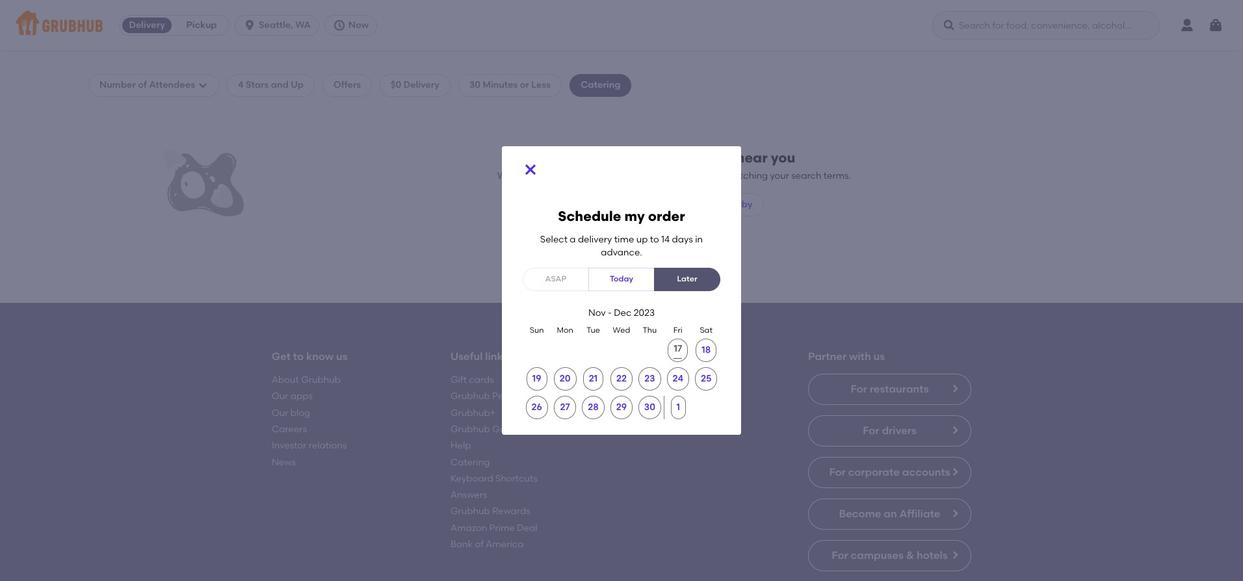 Task type: locate. For each thing, give the bounding box(es) containing it.
today
[[610, 274, 633, 283]]

instagram
[[629, 408, 675, 419]]

2 your from the left
[[770, 170, 789, 181]]

become an affiliate
[[839, 508, 941, 520]]

prime
[[489, 523, 515, 534]]

for for for corporate accounts
[[829, 466, 846, 479]]

in up see all catering restaurants nearby
[[671, 170, 679, 181]]

0 horizontal spatial svg image
[[198, 80, 208, 91]]

delivery right $0
[[404, 80, 440, 91]]

0 horizontal spatial svg image
[[333, 19, 346, 32]]

grubhub perks link
[[451, 391, 516, 402]]

0 vertical spatial to
[[650, 234, 659, 245]]

1 horizontal spatial svg image
[[523, 162, 538, 177]]

0 vertical spatial search
[[638, 149, 685, 166]]

0 vertical spatial our
[[272, 391, 288, 402]]

1 horizontal spatial catering
[[581, 80, 621, 91]]

1 our from the top
[[272, 391, 288, 402]]

a inside suggest a new catering restaurant for grubhub button
[[556, 285, 562, 296]]

20
[[560, 373, 571, 384]]

stars
[[246, 80, 269, 91]]

2023
[[634, 307, 655, 318]]

grubhub
[[686, 285, 726, 296], [301, 375, 341, 386], [451, 391, 490, 402], [451, 424, 490, 435], [451, 506, 490, 517]]

a inside select a delivery time up to 14 days in advance.
[[570, 234, 576, 245]]

partner with us
[[808, 350, 885, 363]]

0 horizontal spatial delivery
[[129, 20, 165, 31]]

&
[[906, 549, 914, 562]]

20 button
[[554, 368, 576, 391]]

0 horizontal spatial catering
[[451, 457, 490, 468]]

1 horizontal spatial to
[[650, 234, 659, 245]]

us right know
[[336, 350, 348, 363]]

today button
[[588, 268, 655, 291]]

in right the days
[[695, 234, 703, 245]]

deal
[[517, 523, 537, 534]]

partner
[[808, 350, 847, 363]]

our up careers link
[[272, 408, 288, 419]]

results
[[688, 149, 733, 166]]

$0
[[391, 80, 401, 91]]

grubhub down know
[[301, 375, 341, 386]]

0 vertical spatial in
[[671, 170, 679, 181]]

catering right all
[[628, 199, 666, 210]]

now button
[[324, 15, 383, 36]]

for left corporate
[[829, 466, 846, 479]]

see all catering restaurants nearby
[[596, 199, 753, 210]]

for left campuses
[[832, 549, 848, 562]]

tue
[[587, 326, 600, 335]]

0 horizontal spatial us
[[336, 350, 348, 363]]

a
[[570, 234, 576, 245], [556, 285, 562, 296]]

30
[[469, 80, 481, 91], [644, 402, 655, 413]]

catering inside gift cards grubhub perks grubhub+ grubhub guarantee help catering keyboard shortcuts answers grubhub rewards amazon prime deal bank of america
[[451, 457, 490, 468]]

for drivers link
[[808, 416, 971, 447]]

1 vertical spatial restaurants
[[668, 199, 719, 210]]

for campuses & hotels link
[[808, 540, 971, 572]]

what
[[591, 267, 613, 278]]

of right bank
[[475, 539, 484, 550]]

catering up "keyboard"
[[451, 457, 490, 468]]

1 horizontal spatial in
[[695, 234, 703, 245]]

svg image
[[1208, 18, 1224, 33], [243, 19, 256, 32], [198, 80, 208, 91]]

2 horizontal spatial us
[[874, 350, 885, 363]]

our down about at left bottom
[[272, 391, 288, 402]]

30 inside 30 button
[[644, 402, 655, 413]]

amazon prime deal link
[[451, 523, 537, 534]]

svg image inside seattle, wa button
[[243, 19, 256, 32]]

2 with from the left
[[849, 350, 871, 363]]

catering up any
[[576, 149, 635, 166]]

0 vertical spatial of
[[138, 80, 147, 91]]

0 horizontal spatial a
[[556, 285, 562, 296]]

3 us from the left
[[874, 350, 885, 363]]

grubhub down later at the top right of page
[[686, 285, 726, 296]]

30 button
[[638, 396, 661, 420]]

facebook
[[629, 375, 673, 386]]

search
[[638, 149, 685, 166], [792, 170, 822, 181]]

30 minutes or less
[[469, 80, 551, 91]]

apps
[[291, 391, 313, 402]]

main navigation navigation
[[0, 0, 1243, 51]]

1 vertical spatial a
[[556, 285, 562, 296]]

26
[[532, 402, 542, 413]]

see all catering restaurants nearby button
[[585, 193, 764, 216]]

1 us from the left
[[336, 350, 348, 363]]

for drivers
[[863, 425, 917, 437]]

2 horizontal spatial svg image
[[1208, 18, 1224, 33]]

grubhub+
[[451, 408, 496, 419]]

a right select in the left of the page
[[570, 234, 576, 245]]

24 button
[[667, 368, 689, 391]]

guarantee
[[492, 424, 541, 435]]

number of attendees
[[99, 80, 195, 91]]

of
[[138, 80, 147, 91], [475, 539, 484, 550]]

24
[[673, 373, 683, 384]]

0 vertical spatial 30
[[469, 80, 481, 91]]

seattle, wa button
[[235, 15, 324, 36]]

delivery left pickup
[[129, 20, 165, 31]]

0 horizontal spatial your
[[681, 170, 700, 181]]

us up 25
[[701, 350, 712, 363]]

1 your from the left
[[681, 170, 700, 181]]

gift cards grubhub perks grubhub+ grubhub guarantee help catering keyboard shortcuts answers grubhub rewards amazon prime deal bank of america
[[451, 375, 541, 550]]

to right get
[[293, 350, 304, 363]]

to left 14 at the right
[[650, 234, 659, 245]]

1 vertical spatial of
[[475, 539, 484, 550]]

0 vertical spatial catering
[[581, 80, 621, 91]]

get to know us
[[272, 350, 348, 363]]

25
[[701, 373, 712, 384]]

catering right any
[[579, 170, 616, 181]]

1 horizontal spatial svg image
[[243, 19, 256, 32]]

drivers
[[882, 425, 917, 437]]

for for for restaurants
[[851, 383, 867, 395]]

up
[[636, 234, 648, 245]]

22
[[616, 373, 627, 384]]

2 us from the left
[[701, 350, 712, 363]]

28
[[588, 402, 599, 413]]

new
[[564, 285, 582, 296]]

0 horizontal spatial with
[[676, 350, 698, 363]]

your left area
[[681, 170, 700, 181]]

nov
[[588, 307, 606, 318]]

restaurants down area
[[668, 199, 719, 210]]

select
[[540, 234, 568, 245]]

amazon
[[451, 523, 487, 534]]

0 vertical spatial a
[[570, 234, 576, 245]]

pickup button
[[174, 15, 229, 36]]

with left 18
[[676, 350, 698, 363]]

1 vertical spatial search
[[792, 170, 822, 181]]

connect
[[629, 350, 674, 363]]

2 horizontal spatial svg image
[[943, 19, 956, 32]]

for down partner with us
[[851, 383, 867, 395]]

youtube link
[[629, 424, 667, 435]]

4
[[238, 80, 244, 91]]

0 horizontal spatial 30
[[469, 80, 481, 91]]

0 horizontal spatial to
[[293, 350, 304, 363]]

twitter
[[629, 391, 659, 402]]

with for connect
[[676, 350, 698, 363]]

youtube
[[629, 424, 667, 435]]

1 vertical spatial delivery
[[404, 80, 440, 91]]

twitter link
[[629, 391, 659, 402]]

news
[[272, 457, 296, 468]]

2 our from the top
[[272, 408, 288, 419]]

1 vertical spatial our
[[272, 408, 288, 419]]

1 horizontal spatial with
[[849, 350, 871, 363]]

with right partner
[[849, 350, 871, 363]]

know
[[306, 350, 334, 363]]

grubhub down grubhub+ link
[[451, 424, 490, 435]]

us up for restaurants
[[874, 350, 885, 363]]

for restaurants link
[[808, 374, 971, 405]]

0 horizontal spatial in
[[671, 170, 679, 181]]

1 vertical spatial to
[[293, 350, 304, 363]]

1 horizontal spatial your
[[770, 170, 789, 181]]

accounts
[[902, 466, 950, 479]]

less
[[531, 80, 551, 91]]

1 vertical spatial in
[[695, 234, 703, 245]]

a down asap
[[556, 285, 562, 296]]

restaurants inside no catering search results near you we didn't find any catering restaurants in your area matching your search terms.
[[618, 170, 669, 181]]

1 horizontal spatial delivery
[[404, 80, 440, 91]]

wed
[[613, 326, 630, 335]]

1 horizontal spatial us
[[701, 350, 712, 363]]

terms.
[[824, 170, 851, 181]]

26 button
[[526, 396, 548, 420]]

catering inside see all catering restaurants nearby button
[[628, 199, 666, 210]]

seattle,
[[259, 20, 293, 31]]

catering down what
[[584, 285, 622, 296]]

campuses
[[851, 549, 904, 562]]

1 horizontal spatial 30
[[644, 402, 655, 413]]

18
[[702, 345, 711, 356]]

1 vertical spatial 30
[[644, 402, 655, 413]]

for for for campuses & hotels
[[832, 549, 848, 562]]

for?
[[679, 267, 695, 278]]

of right number
[[138, 80, 147, 91]]

nearby
[[721, 199, 753, 210]]

all
[[615, 199, 625, 210]]

cell
[[664, 339, 692, 362]]

gift cards link
[[451, 375, 494, 386]]

svg image
[[333, 19, 346, 32], [943, 19, 956, 32], [523, 162, 538, 177]]

useful links
[[451, 350, 508, 363]]

0 vertical spatial restaurants
[[618, 170, 669, 181]]

1 horizontal spatial of
[[475, 539, 484, 550]]

search up see all catering restaurants nearby
[[638, 149, 685, 166]]

0 vertical spatial delivery
[[129, 20, 165, 31]]

your down you
[[770, 170, 789, 181]]

for left drivers at the bottom right of page
[[863, 425, 879, 437]]

for corporate accounts
[[829, 466, 950, 479]]

perks
[[492, 391, 516, 402]]

catering right 'less'
[[581, 80, 621, 91]]

search down you
[[792, 170, 822, 181]]

a for select
[[570, 234, 576, 245]]

delivery
[[578, 234, 612, 245]]

restaurants up drivers at the bottom right of page
[[870, 383, 929, 395]]

number
[[99, 80, 136, 91]]

1 with from the left
[[676, 350, 698, 363]]

30 inside no catering search results near you main content
[[469, 80, 481, 91]]

27 button
[[554, 396, 576, 420]]

1 vertical spatial catering
[[451, 457, 490, 468]]

keyboard shortcuts link
[[451, 473, 538, 484]]

1 horizontal spatial a
[[570, 234, 576, 245]]

for corporate accounts link
[[808, 457, 971, 488]]

in inside no catering search results near you we didn't find any catering restaurants in your area matching your search terms.
[[671, 170, 679, 181]]

restaurants up all
[[618, 170, 669, 181]]

delivery
[[129, 20, 165, 31], [404, 80, 440, 91]]

23 button
[[639, 368, 661, 391]]

30 for 30 minutes or less
[[469, 80, 481, 91]]

for for for drivers
[[863, 425, 879, 437]]

looking
[[644, 267, 676, 278]]



Task type: vqa. For each thing, say whether or not it's contained in the screenshot.
leftmost Catering
yes



Task type: describe. For each thing, give the bounding box(es) containing it.
25 button
[[695, 368, 718, 391]]

no catering search results near you we didn't find any catering restaurants in your area matching your search terms.
[[497, 149, 851, 181]]

grubhub down gift cards link
[[451, 391, 490, 402]]

catering inside suggest a new catering restaurant for grubhub button
[[584, 285, 622, 296]]

21
[[589, 373, 598, 384]]

facebook twitter instagram youtube
[[629, 375, 675, 435]]

our apps link
[[272, 391, 313, 402]]

days
[[672, 234, 693, 245]]

with for partner
[[849, 350, 871, 363]]

restaurants inside button
[[668, 199, 719, 210]]

grubhub down answers link
[[451, 506, 490, 517]]

suggest a new catering restaurant for grubhub button
[[512, 279, 732, 303]]

later button
[[654, 268, 720, 291]]

21 button
[[583, 368, 604, 391]]

hotels
[[917, 549, 948, 562]]

fri
[[674, 326, 683, 335]]

links
[[485, 350, 508, 363]]

14
[[661, 234, 670, 245]]

asap button
[[523, 268, 589, 291]]

of inside gift cards grubhub perks grubhub+ grubhub guarantee help catering keyboard shortcuts answers grubhub rewards amazon prime deal bank of america
[[475, 539, 484, 550]]

delivery inside button
[[129, 20, 165, 31]]

for
[[672, 285, 684, 296]]

gift
[[451, 375, 467, 386]]

18 button
[[696, 339, 717, 362]]

1 button
[[671, 396, 686, 420]]

schedule
[[558, 208, 621, 224]]

about
[[272, 375, 299, 386]]

help link
[[451, 440, 471, 451]]

minutes
[[483, 80, 518, 91]]

-
[[608, 307, 612, 318]]

schedule my order
[[558, 208, 685, 224]]

thu
[[643, 326, 657, 335]]

2 vertical spatial restaurants
[[870, 383, 929, 395]]

and
[[271, 80, 289, 91]]

to inside select a delivery time up to 14 days in advance.
[[650, 234, 659, 245]]

29
[[616, 402, 627, 413]]

no catering search results near you main content
[[0, 51, 1243, 581]]

you
[[771, 149, 795, 166]]

find
[[541, 170, 558, 181]]

any
[[560, 170, 577, 181]]

svg image inside now 'button'
[[333, 19, 346, 32]]

svg image inside no catering search results near you main content
[[198, 80, 208, 91]]

in inside select a delivery time up to 14 days in advance.
[[695, 234, 703, 245]]

our blog link
[[272, 408, 310, 419]]

attendees
[[149, 80, 195, 91]]

us for partner with us
[[874, 350, 885, 363]]

sat
[[700, 326, 713, 335]]

$0 delivery
[[391, 80, 440, 91]]

we
[[497, 170, 512, 181]]

wa
[[295, 20, 311, 31]]

answers link
[[451, 490, 487, 501]]

mon
[[557, 326, 573, 335]]

relations
[[309, 440, 347, 451]]

rewards
[[492, 506, 530, 517]]

shortcuts
[[496, 473, 538, 484]]

1 horizontal spatial search
[[792, 170, 822, 181]]

suggest a new catering restaurant for grubhub
[[518, 285, 726, 296]]

corporate
[[848, 466, 900, 479]]

restaurant
[[624, 285, 670, 296]]

about grubhub link
[[272, 375, 341, 386]]

for restaurants
[[851, 383, 929, 395]]

delivery inside no catering search results near you main content
[[404, 80, 440, 91]]

advance.
[[601, 247, 642, 258]]

grubhub rewards link
[[451, 506, 530, 517]]

sun
[[530, 326, 544, 335]]

or
[[520, 80, 529, 91]]

0 horizontal spatial search
[[638, 149, 685, 166]]

cards
[[469, 375, 494, 386]]

0 horizontal spatial of
[[138, 80, 147, 91]]

pickup
[[186, 20, 217, 31]]

19 button
[[527, 368, 547, 391]]

grubhub inside button
[[686, 285, 726, 296]]

catering link
[[451, 457, 490, 468]]

28 button
[[582, 396, 605, 420]]

didn't
[[514, 170, 539, 181]]

affiliate
[[900, 508, 941, 520]]

don't
[[548, 267, 572, 278]]

matching
[[725, 170, 768, 181]]

4 stars and up
[[238, 80, 304, 91]]

up
[[291, 80, 304, 91]]

no
[[553, 149, 573, 166]]

grubhub inside about grubhub our apps our blog careers investor relations news
[[301, 375, 341, 386]]

22 button
[[611, 368, 633, 391]]

about grubhub our apps our blog careers investor relations news
[[272, 375, 347, 468]]

order
[[648, 208, 685, 224]]

connect with us
[[629, 350, 712, 363]]

near
[[736, 149, 768, 166]]

area
[[702, 170, 723, 181]]

us for connect with us
[[701, 350, 712, 363]]

help
[[451, 440, 471, 451]]

dec
[[614, 307, 632, 318]]

30 for 30
[[644, 402, 655, 413]]

to inside no catering search results near you main content
[[293, 350, 304, 363]]

a for suggest
[[556, 285, 562, 296]]

useful
[[451, 350, 483, 363]]

don't see what you're looking for?
[[548, 267, 695, 278]]



